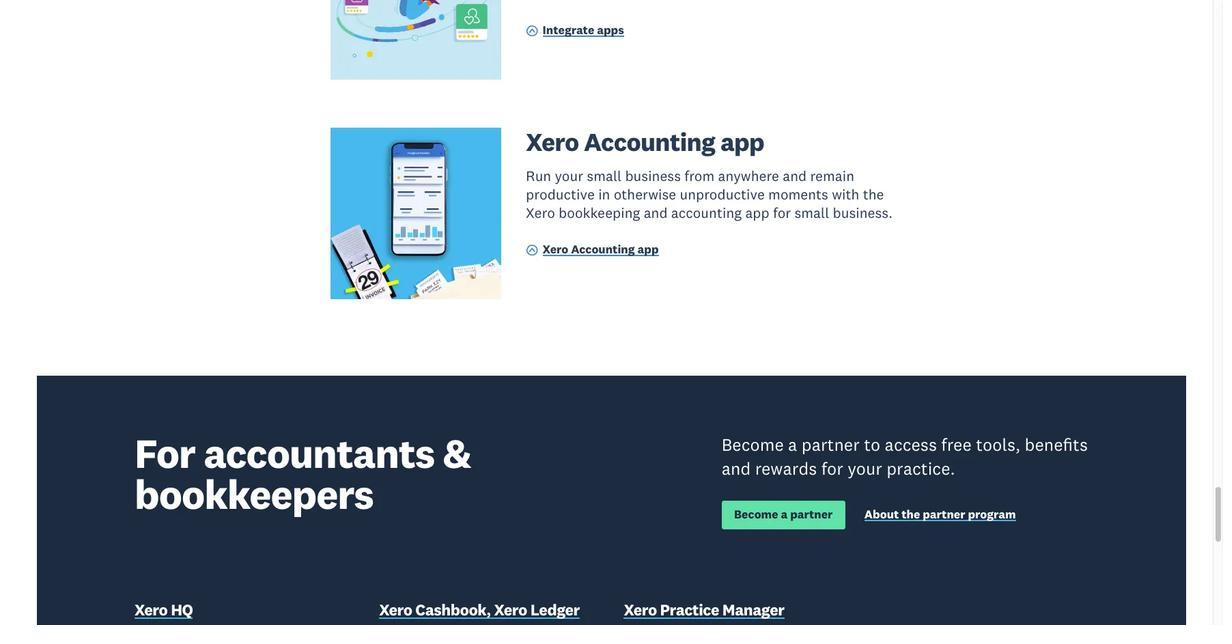 Task type: vqa. For each thing, say whether or not it's contained in the screenshot.
topmost ARE
no



Task type: locate. For each thing, give the bounding box(es) containing it.
0 vertical spatial your
[[555, 167, 584, 185]]

app down anywhere
[[746, 204, 770, 222]]

small up in
[[587, 167, 622, 185]]

1 vertical spatial accounting
[[571, 242, 635, 257]]

your inside the become a partner to access free tools, benefits and rewards for your practice.
[[848, 458, 883, 480]]

become up rewards
[[722, 434, 784, 455]]

1 vertical spatial your
[[848, 458, 883, 480]]

to
[[864, 434, 881, 455]]

0 horizontal spatial the
[[863, 185, 884, 204]]

1 horizontal spatial the
[[902, 507, 921, 522]]

for
[[135, 427, 195, 479]]

business
[[625, 167, 681, 185]]

integrate
[[543, 23, 595, 38]]

0 vertical spatial app
[[721, 126, 765, 158]]

a for become a partner to access free tools, benefits and rewards for your practice.
[[789, 434, 798, 455]]

accounting up "business"
[[584, 126, 716, 158]]

become
[[722, 434, 784, 455], [734, 507, 779, 522]]

partner down rewards
[[791, 507, 833, 522]]

for right rewards
[[822, 458, 844, 480]]

1 horizontal spatial and
[[722, 458, 751, 480]]

for inside the run your small business from anywhere and remain productive in otherwise unproductive moments with the xero bookkeeping and accounting app for small business.
[[773, 204, 791, 222]]

cashbook,
[[416, 600, 491, 620]]

the inside the run your small business from anywhere and remain productive in otherwise unproductive moments with the xero bookkeeping and accounting app for small business.
[[863, 185, 884, 204]]

0 vertical spatial become
[[722, 434, 784, 455]]

1 vertical spatial and
[[644, 204, 668, 222]]

with
[[832, 185, 860, 204]]

xero practice manager link
[[624, 600, 785, 623]]

0 horizontal spatial and
[[644, 204, 668, 222]]

partner for become a partner
[[791, 507, 833, 522]]

become a partner
[[734, 507, 833, 522]]

0 vertical spatial and
[[783, 167, 807, 185]]

and up moments
[[783, 167, 807, 185]]

accountants
[[204, 427, 435, 479]]

1 vertical spatial small
[[795, 204, 830, 222]]

1 horizontal spatial a
[[789, 434, 798, 455]]

for
[[773, 204, 791, 222], [822, 458, 844, 480]]

1 vertical spatial for
[[822, 458, 844, 480]]

0 vertical spatial for
[[773, 204, 791, 222]]

0 vertical spatial small
[[587, 167, 622, 185]]

xero accounting app
[[526, 126, 765, 158], [543, 242, 659, 257]]

1 horizontal spatial small
[[795, 204, 830, 222]]

partner inside become a partner link
[[791, 507, 833, 522]]

partner inside the become a partner to access free tools, benefits and rewards for your practice.
[[802, 434, 860, 455]]

0 horizontal spatial a
[[781, 507, 788, 522]]

partner inside "about the partner program" link
[[923, 507, 966, 522]]

about
[[865, 507, 899, 522]]

accounting
[[584, 126, 716, 158], [571, 242, 635, 257]]

and left rewards
[[722, 458, 751, 480]]

practice.
[[887, 458, 956, 480]]

run
[[526, 167, 552, 185]]

your
[[555, 167, 584, 185], [848, 458, 883, 480]]

rewards
[[755, 458, 817, 480]]

anywhere
[[718, 167, 780, 185]]

2 vertical spatial app
[[638, 242, 659, 257]]

in
[[599, 185, 610, 204]]

accounting
[[671, 204, 742, 222]]

your up productive in the top left of the page
[[555, 167, 584, 185]]

and down otherwise
[[644, 204, 668, 222]]

a up rewards
[[789, 434, 798, 455]]

0 horizontal spatial for
[[773, 204, 791, 222]]

2 horizontal spatial and
[[783, 167, 807, 185]]

app
[[721, 126, 765, 158], [746, 204, 770, 222], [638, 242, 659, 257]]

0 horizontal spatial your
[[555, 167, 584, 185]]

1 vertical spatial become
[[734, 507, 779, 522]]

practice
[[660, 600, 719, 620]]

partner for about the partner program
[[923, 507, 966, 522]]

0 horizontal spatial small
[[587, 167, 622, 185]]

for accountants & bookkeepers
[[135, 427, 471, 520]]

app down otherwise
[[638, 242, 659, 257]]

1 vertical spatial app
[[746, 204, 770, 222]]

and
[[783, 167, 807, 185], [644, 204, 668, 222], [722, 458, 751, 480]]

your inside the run your small business from anywhere and remain productive in otherwise unproductive moments with the xero bookkeeping and accounting app for small business.
[[555, 167, 584, 185]]

become inside the become a partner to access free tools, benefits and rewards for your practice.
[[722, 434, 784, 455]]

the
[[863, 185, 884, 204], [902, 507, 921, 522]]

app up anywhere
[[721, 126, 765, 158]]

small
[[587, 167, 622, 185], [795, 204, 830, 222]]

0 vertical spatial a
[[789, 434, 798, 455]]

bookkeeping
[[559, 204, 640, 222]]

your down the to
[[848, 458, 883, 480]]

the right about
[[902, 507, 921, 522]]

2 vertical spatial and
[[722, 458, 751, 480]]

0 vertical spatial xero accounting app
[[526, 126, 765, 158]]

0 vertical spatial the
[[863, 185, 884, 204]]

1 horizontal spatial your
[[848, 458, 883, 480]]

ledger
[[531, 600, 580, 620]]

small down moments
[[795, 204, 830, 222]]

accounting down bookkeeping
[[571, 242, 635, 257]]

partner
[[802, 434, 860, 455], [791, 507, 833, 522], [923, 507, 966, 522]]

for inside the become a partner to access free tools, benefits and rewards for your practice.
[[822, 458, 844, 480]]

a down rewards
[[781, 507, 788, 522]]

a for become a partner
[[781, 507, 788, 522]]

partner left the to
[[802, 434, 860, 455]]

app inside xero accounting app button
[[638, 242, 659, 257]]

a
[[789, 434, 798, 455], [781, 507, 788, 522]]

1 horizontal spatial for
[[822, 458, 844, 480]]

the up business.
[[863, 185, 884, 204]]

for down moments
[[773, 204, 791, 222]]

xero accounting app up "business"
[[526, 126, 765, 158]]

xero accounting app down bookkeeping
[[543, 242, 659, 257]]

integrate apps
[[543, 23, 624, 38]]

partner left program
[[923, 507, 966, 522]]

1 vertical spatial xero accounting app
[[543, 242, 659, 257]]

a inside the become a partner to access free tools, benefits and rewards for your practice.
[[789, 434, 798, 455]]

become down rewards
[[734, 507, 779, 522]]

1 vertical spatial a
[[781, 507, 788, 522]]

xero
[[526, 126, 579, 158], [526, 204, 555, 222], [543, 242, 569, 257], [135, 600, 168, 620], [379, 600, 412, 620], [494, 600, 527, 620], [624, 600, 657, 620]]



Task type: describe. For each thing, give the bounding box(es) containing it.
xero hq link
[[135, 600, 193, 623]]

become a partner to access free tools, benefits and rewards for your practice.
[[722, 434, 1088, 480]]

apps
[[597, 23, 624, 38]]

xero inside the run your small business from anywhere and remain productive in otherwise unproductive moments with the xero bookkeeping and accounting app for small business.
[[526, 204, 555, 222]]

unproductive
[[680, 185, 765, 204]]

xero accounting app inside button
[[543, 242, 659, 257]]

partner for become a partner to access free tools, benefits and rewards for your practice.
[[802, 434, 860, 455]]

accounting inside xero accounting app button
[[571, 242, 635, 257]]

from
[[685, 167, 715, 185]]

productive
[[526, 185, 595, 204]]

xero hq
[[135, 600, 193, 620]]

become for become a partner to access free tools, benefits and rewards for your practice.
[[722, 434, 784, 455]]

moments
[[769, 185, 829, 204]]

&
[[443, 427, 471, 479]]

and inside the become a partner to access free tools, benefits and rewards for your practice.
[[722, 458, 751, 480]]

access
[[885, 434, 937, 455]]

xero accounting app button
[[526, 242, 659, 260]]

benefits
[[1025, 434, 1088, 455]]

xero inside button
[[543, 242, 569, 257]]

run your small business from anywhere and remain productive in otherwise unproductive moments with the xero bookkeeping and accounting app for small business.
[[526, 167, 893, 222]]

integrate apps button
[[526, 22, 624, 41]]

hq
[[171, 600, 193, 620]]

program
[[968, 507, 1016, 522]]

manager
[[723, 600, 785, 620]]

free
[[942, 434, 972, 455]]

0 vertical spatial accounting
[[584, 126, 716, 158]]

become for become a partner
[[734, 507, 779, 522]]

about the partner program
[[865, 507, 1016, 522]]

tools,
[[976, 434, 1021, 455]]

xero cashbook, xero ledger link
[[379, 600, 580, 623]]

remain
[[811, 167, 855, 185]]

xero cashbook, xero ledger
[[379, 600, 580, 620]]

business.
[[833, 204, 893, 222]]

xero practice manager
[[624, 600, 785, 620]]

bookkeepers
[[135, 469, 374, 520]]

app inside the run your small business from anywhere and remain productive in otherwise unproductive moments with the xero bookkeeping and accounting app for small business.
[[746, 204, 770, 222]]

otherwise
[[614, 185, 677, 204]]

1 vertical spatial the
[[902, 507, 921, 522]]

become a partner link
[[722, 501, 846, 529]]

about the partner program link
[[865, 507, 1016, 525]]



